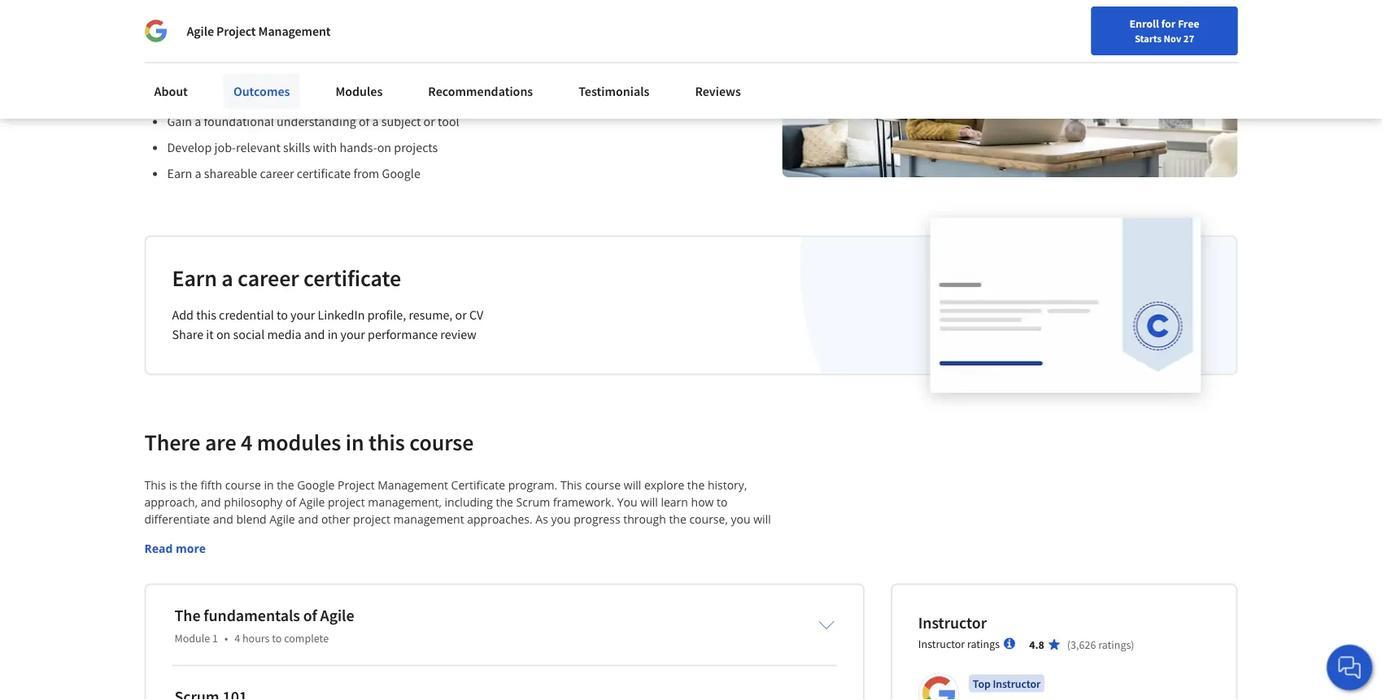 Task type: describe. For each thing, give the bounding box(es) containing it.
concepts
[[226, 88, 275, 104]]

learn up build, at the left
[[144, 529, 172, 544]]

1 horizontal spatial hands-
[[340, 140, 377, 156]]

effectively
[[366, 563, 420, 578]]

develop
[[167, 140, 212, 156]]

when
[[144, 55, 175, 71]]

to down team,
[[724, 580, 735, 595]]

to left meet
[[376, 614, 387, 629]]

and up complete
[[298, 614, 318, 629]]

this up framework.
[[560, 477, 582, 493]]

4 inside the fundamentals of agile module 1 • 4 hours to complete
[[234, 631, 240, 646]]

refine
[[263, 546, 294, 561]]

2 vertical spatial how
[[699, 580, 721, 595]]

comparing
[[466, 529, 523, 544]]

learn up provide
[[668, 580, 696, 595]]

the right through
[[669, 511, 686, 527]]

( 3,626 ratings )
[[1067, 638, 1135, 652]]

project up enroll on the top left
[[216, 23, 256, 39]]

your inside this is the fifth course in the google project management certificate program. this course will explore the history, approach, and philosophy of agile project management, including the scrum framework. you will learn how to differentiate and blend agile and other project management approaches. as you progress through the course, you will learn more about scrum, exploring its pillars and values and comparing essential scrum team roles. you will discover how to build, manage, and refine a product backlog, implement agile's value-driven delivery strategies, and define a value roadmap. you will also learn strategies to effectively organize the five important scrum events for a scrum team, introduce an agile or scrum approach to an organization, and coach an agile team. finally, you will learn how to search for and land opportunities in agile roles. current google project managers will continue to instruct and provide you with the hands-on approaches, tools, and resources to meet your goals.
[[420, 614, 445, 629]]

a up team,
[[724, 546, 731, 561]]

finally,
[[586, 580, 622, 595]]

earn a shareable career certificate from google
[[167, 166, 421, 182]]

of inside this course is part of the google project management: professional certificate when you enroll in this course, you'll also be enrolled in this professional certificate.
[[245, 36, 256, 52]]

fifth
[[201, 477, 222, 493]]

a down develop
[[195, 166, 201, 182]]

0 vertical spatial career
[[260, 166, 294, 182]]

course, inside this course is part of the google project management: professional certificate when you enroll in this course, you'll also be enrolled in this professional certificate.
[[271, 55, 310, 71]]

coach
[[474, 580, 505, 595]]

earn a career certificate
[[172, 264, 401, 292]]

its
[[333, 529, 345, 544]]

earn for earn a shareable career certificate from google
[[167, 166, 192, 182]]

course up philosophy
[[225, 477, 261, 493]]

to left build, at the left
[[144, 546, 155, 561]]

provide
[[673, 597, 714, 612]]

goals.
[[447, 614, 478, 629]]

a right events at the left bottom of page
[[663, 563, 669, 578]]

there
[[144, 428, 201, 457]]

learn down explore on the bottom left
[[661, 494, 688, 510]]

agile's
[[458, 546, 491, 561]]

gain a foundational understanding of a subject or tool
[[167, 114, 459, 130]]

is inside this course is part of the google project management: professional certificate when you enroll in this course, you'll also be enrolled in this professional certificate.
[[208, 36, 217, 52]]

events
[[607, 563, 642, 578]]

social
[[233, 327, 265, 343]]

instructor for instructor
[[918, 613, 987, 633]]

learn
[[167, 88, 198, 104]]

five
[[492, 563, 510, 578]]

will left continue
[[523, 597, 540, 612]]

27
[[1184, 32, 1194, 45]]

build,
[[158, 546, 188, 561]]

industry
[[306, 88, 351, 104]]

this up management,
[[369, 428, 405, 457]]

2 vertical spatial for
[[776, 580, 792, 595]]

will down strategies, at the bottom of the page
[[648, 580, 665, 595]]

and down organize
[[451, 580, 471, 595]]

earn for earn a career certificate
[[172, 264, 217, 292]]

of inside this is the fifth course in the google project management certificate program. this course will explore the history, approach, and philosophy of agile project management, including the scrum framework. you will learn how to differentiate and blend agile and other project management approaches. as you progress through the course, you will learn more about scrum, exploring its pillars and values and comparing essential scrum team roles. you will discover how to build, manage, and refine a product backlog, implement agile's value-driven delivery strategies, and define a value roadmap. you will also learn strategies to effectively organize the five important scrum events for a scrum team, introduce an agile or scrum approach to an organization, and coach an agile team. finally, you will learn how to search for and land opportunities in agile roles. current google project managers will continue to instruct and provide you with the hands-on approaches, tools, and resources to meet your goals.
[[286, 494, 296, 510]]

team
[[613, 529, 640, 544]]

philosophy
[[224, 494, 283, 510]]

team.
[[553, 580, 583, 595]]

approaches,
[[198, 614, 263, 629]]

certificate for management,
[[451, 477, 505, 493]]

0 vertical spatial your
[[290, 307, 315, 324]]

project inside this course is part of the google project management: professional certificate when you enroll in this course, you'll also be enrolled in this professional certificate.
[[321, 36, 361, 52]]

1 vertical spatial how
[[766, 529, 789, 544]]

manage,
[[191, 546, 236, 561]]

of down experts
[[359, 114, 370, 130]]

module
[[175, 631, 210, 646]]

project inside this is the fifth course in the google project management certificate program. this course will explore the history, approach, and philosophy of agile project management, including the scrum framework. you will learn how to differentiate and blend agile and other project management approaches. as you progress through the course, you will learn more about scrum, exploring its pillars and values and comparing essential scrum team roles. you will discover how to build, manage, and refine a product backlog, implement agile's value-driven delivery strategies, and define a value roadmap. you will also learn strategies to effectively organize the five important scrum events for a scrum team, introduce an agile or scrum approach to an organization, and coach an agile team. finally, you will learn how to search for and land opportunities in agile roles. current google project managers will continue to instruct and provide you with the hands-on approaches, tools, and resources to meet your goals.
[[338, 477, 375, 493]]

and down scrum, at the left bottom
[[239, 546, 260, 561]]

delivery
[[562, 546, 604, 561]]

discover
[[719, 529, 763, 544]]

outcomes
[[233, 83, 290, 99]]

the left fifth
[[180, 477, 198, 493]]

projects
[[394, 140, 438, 156]]

to inside add this credential to your linkedin profile, resume, or cv share it on social media and in your performance review
[[277, 307, 288, 324]]

more inside button
[[176, 541, 206, 556]]

a up credential
[[221, 264, 233, 292]]

scrum down program.
[[516, 494, 550, 510]]

approach,
[[144, 494, 198, 510]]

you inside this course is part of the google project management: professional certificate when you enroll in this course, you'll also be enrolled in this professional certificate.
[[178, 55, 198, 71]]

explore
[[644, 477, 684, 493]]

2 an from the left
[[362, 580, 375, 595]]

modules link
[[326, 73, 392, 109]]

hours
[[242, 631, 270, 646]]

you right provide
[[717, 597, 736, 612]]

through
[[623, 511, 666, 527]]

2 horizontal spatial on
[[377, 140, 391, 156]]

google up other
[[297, 477, 335, 493]]

the left history,
[[687, 477, 705, 493]]

cv
[[469, 307, 483, 324]]

agile project management
[[187, 23, 331, 39]]

to inside the fundamentals of agile module 1 • 4 hours to complete
[[272, 631, 282, 646]]

0 vertical spatial professional
[[443, 36, 512, 52]]

to down finally,
[[593, 597, 604, 612]]

will up "discover"
[[754, 511, 771, 527]]

google up meet
[[386, 597, 424, 612]]

1 an from the left
[[199, 580, 212, 595]]

a down the exploring
[[297, 546, 303, 561]]

gain
[[167, 114, 192, 130]]

google inside this course is part of the google project management: professional certificate when you enroll in this course, you'll also be enrolled in this professional certificate.
[[279, 36, 318, 52]]

management inside this is the fifth course in the google project management certificate program. this course will explore the history, approach, and philosophy of agile project management, including the scrum framework. you will learn how to differentiate and blend agile and other project management approaches. as you progress through the course, you will learn more about scrum, exploring its pillars and values and comparing essential scrum team roles. you will discover how to build, manage, and refine a product backlog, implement agile's value-driven delivery strategies, and define a value roadmap. you will also learn strategies to effectively organize the five important scrum events for a scrum team, introduce an agile or scrum approach to an organization, and coach an agile team. finally, you will learn how to search for and land opportunities in agile roles. current google project managers will continue to instruct and provide you with the hands-on approaches, tools, and resources to meet your goals.
[[378, 477, 448, 493]]

this is the fifth course in the google project management certificate program. this course will explore the history, approach, and philosophy of agile project management, including the scrum framework. you will learn how to differentiate and blend agile and other project management approaches. as you progress through the course, you will learn more about scrum, exploring its pillars and values and comparing essential scrum team roles. you will discover how to build, manage, and refine a product backlog, implement agile's value-driven delivery strategies, and define a value roadmap. you will also learn strategies to effectively organize the five important scrum events for a scrum team, introduce an agile or scrum approach to an organization, and coach an agile team. finally, you will learn how to search for and land opportunities in agile roles. current google project managers will continue to instruct and provide you with the hands-on approaches, tools, and resources to meet your goals.
[[144, 477, 795, 629]]

there are 4 modules in this course
[[144, 428, 474, 457]]

implement
[[397, 546, 455, 561]]

framework.
[[553, 494, 614, 510]]

google image
[[144, 20, 167, 42]]

read more button
[[144, 540, 206, 557]]

and up about
[[213, 511, 233, 527]]

credential
[[219, 307, 274, 324]]

english button
[[1041, 0, 1139, 53]]

the up philosophy
[[277, 477, 294, 493]]

free
[[1178, 16, 1200, 31]]

will up define
[[698, 529, 716, 544]]

enroll
[[201, 55, 232, 71]]

0 horizontal spatial from
[[277, 88, 303, 104]]

roadmap.
[[144, 563, 196, 578]]

add this credential to your linkedin profile, resume, or cv share it on social media and in your performance review
[[172, 307, 483, 343]]

modules
[[335, 83, 383, 99]]

media
[[267, 327, 301, 343]]

with inside this is the fifth course in the google project management certificate program. this course will explore the history, approach, and philosophy of agile project management, including the scrum framework. you will learn how to differentiate and blend agile and other project management approaches. as you progress through the course, you will learn more about scrum, exploring its pillars and values and comparing essential scrum team roles. you will discover how to build, manage, and refine a product backlog, implement agile's value-driven delivery strategies, and define a value roadmap. you will also learn strategies to effectively organize the five important scrum events for a scrum team, introduce an agile or scrum approach to an organization, and coach an agile team. finally, you will learn how to search for and land opportunities in agile roles. current google project managers will continue to instruct and provide you with the hands-on approaches, tools, and resources to meet your goals.
[[739, 597, 762, 612]]

course up framework.
[[585, 477, 621, 493]]

program.
[[508, 477, 558, 493]]

show notifications image
[[1163, 20, 1182, 40]]

outcomes link
[[224, 73, 300, 109]]

management,
[[368, 494, 442, 510]]

in inside add this credential to your linkedin profile, resume, or cv share it on social media and in your performance review
[[328, 327, 338, 343]]

on inside this is the fifth course in the google project management certificate program. this course will explore the history, approach, and philosophy of agile project management, including the scrum framework. you will learn how to differentiate and blend agile and other project management approaches. as you progress through the course, you will learn more about scrum, exploring its pillars and values and comparing essential scrum team roles. you will discover how to build, manage, and refine a product backlog, implement agile's value-driven delivery strategies, and define a value roadmap. you will also learn strategies to effectively organize the five important scrum events for a scrum team, introduce an agile or scrum approach to an organization, and coach an agile team. finally, you will learn how to search for and land opportunities in agile roles. current google project managers will continue to instruct and provide you with the hands-on approaches, tools, and resources to meet your goals.
[[181, 614, 195, 629]]

coursera career certificate image
[[930, 218, 1201, 392]]

the
[[175, 605, 200, 626]]

3,626
[[1071, 638, 1096, 652]]

managers
[[467, 597, 520, 612]]

scrum down define
[[672, 563, 706, 578]]

instructor ratings
[[918, 637, 1000, 651]]

are
[[205, 428, 236, 457]]

it
[[206, 327, 214, 343]]

value
[[734, 546, 762, 561]]

to up current
[[348, 580, 359, 595]]

continue
[[543, 597, 590, 612]]

learn down refine
[[267, 563, 295, 578]]

and down fifth
[[201, 494, 221, 510]]

and up the backlog,
[[383, 529, 403, 544]]

develop job-relevant skills with hands-on projects
[[167, 140, 438, 156]]

0 horizontal spatial ratings
[[967, 637, 1000, 651]]

and left define
[[665, 546, 685, 561]]

0 vertical spatial or
[[424, 114, 435, 130]]

about link
[[144, 73, 198, 109]]

will left explore on the bottom left
[[624, 477, 641, 493]]

current
[[342, 597, 383, 612]]

this for this course is part of the google project management: professional certificate when you enroll in this course, you'll also be enrolled in this professional certificate.
[[144, 36, 167, 52]]

agile down important
[[524, 580, 550, 595]]

enrolled
[[386, 55, 432, 71]]

meet
[[390, 614, 417, 629]]

driven
[[526, 546, 560, 561]]

top
[[973, 677, 991, 691]]

strategies,
[[607, 546, 662, 561]]

introduce
[[144, 580, 196, 595]]

agile up tools,
[[282, 597, 307, 612]]

2 vertical spatial you
[[199, 563, 219, 578]]

value-
[[494, 546, 526, 561]]

linkedin
[[318, 307, 365, 324]]

tools,
[[266, 614, 295, 629]]

1 vertical spatial career
[[238, 264, 299, 292]]

profile,
[[367, 307, 406, 324]]

history,
[[708, 477, 747, 493]]



Task type: locate. For each thing, give the bounding box(es) containing it.
1 horizontal spatial management
[[378, 477, 448, 493]]

this inside this course is part of the google project management: professional certificate when you enroll in this course, you'll also be enrolled in this professional certificate.
[[144, 36, 167, 52]]

0 vertical spatial roles.
[[643, 529, 672, 544]]

1 horizontal spatial for
[[776, 580, 792, 595]]

and right instruct
[[650, 597, 670, 612]]

your right meet
[[420, 614, 445, 629]]

is left part
[[208, 36, 217, 52]]

1 vertical spatial hands-
[[144, 614, 181, 629]]

you up "discover"
[[731, 511, 751, 527]]

1 horizontal spatial ratings
[[1098, 638, 1131, 652]]

complete
[[284, 631, 329, 646]]

0 horizontal spatial also
[[243, 563, 264, 578]]

pillars
[[348, 529, 380, 544]]

0 horizontal spatial for
[[644, 563, 660, 578]]

2 horizontal spatial for
[[1161, 16, 1176, 31]]

or inside add this credential to your linkedin profile, resume, or cv share it on social media and in your performance review
[[455, 307, 467, 324]]

on down subject
[[377, 140, 391, 156]]

1 vertical spatial instructor
[[918, 637, 965, 651]]

0 vertical spatial from
[[277, 88, 303, 104]]

in down part
[[235, 55, 245, 71]]

2 horizontal spatial or
[[455, 307, 467, 324]]

organize
[[423, 563, 468, 578]]

you up define
[[675, 529, 696, 544]]

about
[[206, 529, 237, 544]]

1 vertical spatial for
[[644, 563, 660, 578]]

2 horizontal spatial your
[[420, 614, 445, 629]]

of inside the fundamentals of agile module 1 • 4 hours to complete
[[303, 605, 317, 626]]

how down history,
[[691, 494, 714, 510]]

agile up the exploring
[[269, 511, 295, 527]]

0 vertical spatial 4
[[241, 428, 252, 457]]

0 vertical spatial project
[[328, 494, 365, 510]]

learn
[[661, 494, 688, 510], [144, 529, 172, 544], [267, 563, 295, 578], [668, 580, 696, 595]]

and down introduce
[[144, 597, 165, 612]]

from
[[277, 88, 303, 104], [353, 166, 379, 182]]

instructor up instructor ratings
[[918, 613, 987, 633]]

0 vertical spatial is
[[208, 36, 217, 52]]

a left subject
[[372, 114, 379, 130]]

1 vertical spatial your
[[340, 327, 365, 343]]

0 vertical spatial you
[[617, 494, 638, 510]]

4.8
[[1029, 638, 1044, 652]]

0 vertical spatial for
[[1161, 16, 1176, 31]]

certificate inside this course is part of the google project management: professional certificate when you enroll in this course, you'll also be enrolled in this professional certificate.
[[515, 36, 573, 52]]

0 horizontal spatial or
[[243, 580, 255, 595]]

agile inside the fundamentals of agile module 1 • 4 hours to complete
[[320, 605, 354, 626]]

google down projects
[[382, 166, 421, 182]]

2 vertical spatial on
[[181, 614, 195, 629]]

you
[[617, 494, 638, 510], [675, 529, 696, 544], [199, 563, 219, 578]]

this for this is the fifth course in the google project management certificate program. this course will explore the history, approach, and philosophy of agile project management, including the scrum framework. you will learn how to differentiate and blend agile and other project management approaches. as you progress through the course, you will learn more about scrum, exploring its pillars and values and comparing essential scrum team roles. you will discover how to build, manage, and refine a product backlog, implement agile's value-driven delivery strategies, and define a value roadmap. you will also learn strategies to effectively organize the five important scrum events for a scrum team, introduce an agile or scrum approach to an organization, and coach an agile team. finally, you will learn how to search for and land opportunities in agile roles. current google project managers will continue to instruct and provide you with the hands-on approaches, tools, and resources to meet your goals.
[[144, 477, 166, 493]]

1 vertical spatial from
[[353, 166, 379, 182]]

to down history,
[[717, 494, 728, 510]]

1 horizontal spatial roles.
[[643, 529, 672, 544]]

progress
[[574, 511, 620, 527]]

or up opportunities
[[243, 580, 255, 595]]

1 horizontal spatial also
[[345, 55, 368, 71]]

and up the exploring
[[298, 511, 318, 527]]

1 horizontal spatial you
[[617, 494, 638, 510]]

for up nov
[[1161, 16, 1176, 31]]

course up when
[[170, 36, 206, 52]]

an up current
[[362, 580, 375, 595]]

career down relevant
[[260, 166, 294, 182]]

foundational
[[204, 114, 274, 130]]

instructor right top
[[993, 677, 1041, 691]]

professional up recommendations link
[[443, 36, 512, 52]]

your up media
[[290, 307, 315, 324]]

starts
[[1135, 32, 1162, 45]]

management
[[393, 511, 464, 527]]

4
[[241, 428, 252, 457], [234, 631, 240, 646]]

in right modules
[[346, 428, 364, 457]]

you
[[178, 55, 198, 71], [551, 511, 571, 527], [731, 511, 751, 527], [625, 580, 645, 595], [717, 597, 736, 612]]

a
[[195, 114, 201, 130], [372, 114, 379, 130], [195, 166, 201, 182], [221, 264, 233, 292], [297, 546, 303, 561], [724, 546, 731, 561], [663, 563, 669, 578]]

from down develop job-relevant skills with hands-on projects
[[353, 166, 379, 182]]

2 horizontal spatial an
[[508, 580, 521, 595]]

you'll
[[313, 55, 343, 71]]

skills
[[283, 140, 310, 156]]

also inside this course is part of the google project management: professional certificate when you enroll in this course, you'll also be enrolled in this professional certificate.
[[345, 55, 368, 71]]

roles.
[[643, 529, 672, 544], [310, 597, 339, 612]]

fundamentals
[[204, 605, 300, 626]]

certificate.
[[540, 55, 599, 71]]

on inside add this credential to your linkedin profile, resume, or cv share it on social media and in your performance review
[[216, 327, 230, 343]]

management up you'll on the top of the page
[[258, 23, 331, 39]]

2 vertical spatial project
[[427, 597, 464, 612]]

for down strategies, at the bottom of the page
[[644, 563, 660, 578]]

course,
[[271, 55, 310, 71], [689, 511, 728, 527]]

this up it
[[196, 307, 216, 324]]

certificate for certificate.
[[515, 36, 573, 52]]

add
[[172, 307, 194, 324]]

and inside add this credential to your linkedin profile, resume, or cv share it on social media and in your performance review
[[304, 327, 325, 343]]

or inside this is the fifth course in the google project management certificate program. this course will explore the history, approach, and philosophy of agile project management, including the scrum framework. you will learn how to differentiate and blend agile and other project management approaches. as you progress through the course, you will learn more about scrum, exploring its pillars and values and comparing essential scrum team roles. you will discover how to build, manage, and refine a product backlog, implement agile's value-driven delivery strategies, and define a value roadmap. you will also learn strategies to effectively organize the five important scrum events for a scrum team, introduce an agile or scrum approach to an organization, and coach an agile team. finally, you will learn how to search for and land opportunities in agile roles. current google project managers will continue to instruct and provide you with the hands-on approaches, tools, and resources to meet your goals.
[[243, 580, 255, 595]]

you right when
[[178, 55, 198, 71]]

1 horizontal spatial on
[[216, 327, 230, 343]]

more inside this is the fifth course in the google project management certificate program. this course will explore the history, approach, and philosophy of agile project management, including the scrum framework. you will learn how to differentiate and blend agile and other project management approaches. as you progress through the course, you will learn more about scrum, exploring its pillars and values and comparing essential scrum team roles. you will discover how to build, manage, and refine a product backlog, implement agile's value-driven delivery strategies, and define a value roadmap. you will also learn strategies to effectively organize the five important scrum events for a scrum team, introduce an agile or scrum approach to an organization, and coach an agile team. finally, you will learn how to search for and land opportunities in agile roles. current google project managers will continue to instruct and provide you with the hands-on approaches, tools, and resources to meet your goals.
[[175, 529, 203, 544]]

4 right •
[[234, 631, 240, 646]]

testimonials
[[579, 83, 650, 99]]

team,
[[709, 563, 739, 578]]

0 vertical spatial course,
[[271, 55, 310, 71]]

0 vertical spatial certificate
[[515, 36, 573, 52]]

the fundamentals of agile module 1 • 4 hours to complete
[[175, 605, 354, 646]]

professional
[[443, 36, 512, 52], [470, 55, 537, 71]]

1 vertical spatial or
[[455, 307, 467, 324]]

recommendations link
[[418, 73, 543, 109]]

also inside this is the fifth course in the google project management certificate program. this course will explore the history, approach, and philosophy of agile project management, including the scrum framework. you will learn how to differentiate and blend agile and other project management approaches. as you progress through the course, you will learn more about scrum, exploring its pillars and values and comparing essential scrum team roles. you will discover how to build, manage, and refine a product backlog, implement agile's value-driven delivery strategies, and define a value roadmap. you will also learn strategies to effectively organize the five important scrum events for a scrum team, introduce an agile or scrum approach to an organization, and coach an agile team. finally, you will learn how to search for and land opportunities in agile roles. current google project managers will continue to instruct and provide you with the hands-on approaches, tools, and resources to meet your goals.
[[243, 563, 264, 578]]

in up tools,
[[269, 597, 279, 612]]

blend
[[236, 511, 266, 527]]

scrum down delivery
[[570, 563, 604, 578]]

instructor for instructor ratings
[[918, 637, 965, 651]]

0 horizontal spatial is
[[169, 477, 177, 493]]

0 vertical spatial on
[[377, 140, 391, 156]]

recommendations
[[428, 83, 533, 99]]

0 vertical spatial instructor
[[918, 613, 987, 633]]

course, inside this is the fifth course in the google project management certificate program. this course will explore the history, approach, and philosophy of agile project management, including the scrum framework. you will learn how to differentiate and blend agile and other project management approaches. as you progress through the course, you will learn more about scrum, exploring its pillars and values and comparing essential scrum team roles. you will discover how to build, manage, and refine a product backlog, implement agile's value-driven delivery strategies, and define a value roadmap. you will also learn strategies to effectively organize the five important scrum events for a scrum team, introduce an agile or scrum approach to an organization, and coach an agile team. finally, you will learn how to search for and land opportunities in agile roles. current google project managers will continue to instruct and provide you with the hands-on approaches, tools, and resources to meet your goals.
[[689, 511, 728, 527]]

will down manage,
[[222, 563, 240, 578]]

as
[[536, 511, 548, 527]]

other
[[321, 511, 350, 527]]

course
[[170, 36, 206, 52], [409, 428, 474, 457], [225, 477, 261, 493], [585, 477, 621, 493]]

this up the outcomes
[[248, 55, 268, 71]]

modules
[[257, 428, 341, 457]]

ratings up top
[[967, 637, 1000, 651]]

(
[[1067, 638, 1071, 652]]

job-
[[214, 140, 236, 156]]

0 horizontal spatial roles.
[[310, 597, 339, 612]]

learn new concepts from industry experts
[[167, 88, 394, 104]]

your
[[290, 307, 315, 324], [340, 327, 365, 343], [420, 614, 445, 629]]

hands- inside this is the fifth course in the google project management certificate program. this course will explore the history, approach, and philosophy of agile project management, including the scrum framework. you will learn how to differentiate and blend agile and other project management approaches. as you progress through the course, you will learn more about scrum, exploring its pillars and values and comparing essential scrum team roles. you will discover how to build, manage, and refine a product backlog, implement agile's value-driven delivery strategies, and define a value roadmap. you will also learn strategies to effectively organize the five important scrum events for a scrum team, introduce an agile or scrum approach to an organization, and coach an agile team. finally, you will learn how to search for and land opportunities in agile roles. current google project managers will continue to instruct and provide you with the hands-on approaches, tools, and resources to meet your goals.
[[144, 614, 181, 629]]

and
[[304, 327, 325, 343], [201, 494, 221, 510], [213, 511, 233, 527], [298, 511, 318, 527], [383, 529, 403, 544], [443, 529, 463, 544], [239, 546, 260, 561], [665, 546, 685, 561], [451, 580, 471, 595], [144, 597, 165, 612], [650, 597, 670, 612], [298, 614, 318, 629]]

on
[[377, 140, 391, 156], [216, 327, 230, 343], [181, 614, 195, 629]]

1 horizontal spatial an
[[362, 580, 375, 595]]

1 horizontal spatial from
[[353, 166, 379, 182]]

to up media
[[277, 307, 288, 324]]

1 horizontal spatial certificate
[[515, 36, 573, 52]]

2 vertical spatial or
[[243, 580, 255, 595]]

3 an from the left
[[508, 580, 521, 595]]

differentiate
[[144, 511, 210, 527]]

scrum down progress
[[576, 529, 610, 544]]

approaches.
[[467, 511, 533, 527]]

1 vertical spatial you
[[675, 529, 696, 544]]

with
[[313, 140, 337, 156], [739, 597, 762, 612]]

instructor up "google career certificates" image
[[918, 637, 965, 651]]

a right gain
[[195, 114, 201, 130]]

in down google project management: professional certificate link
[[434, 55, 445, 71]]

and right media
[[304, 327, 325, 343]]

define
[[688, 546, 721, 561]]

from up gain a foundational understanding of a subject or tool
[[277, 88, 303, 104]]

certificate down develop job-relevant skills with hands-on projects
[[297, 166, 351, 182]]

instruct
[[607, 597, 647, 612]]

enroll for free starts nov 27
[[1130, 16, 1200, 45]]

how down team,
[[699, 580, 721, 595]]

this inside add this credential to your linkedin profile, resume, or cv share it on social media and in your performance review
[[196, 307, 216, 324]]

more
[[175, 529, 203, 544], [176, 541, 206, 556]]

1 vertical spatial management
[[378, 477, 448, 493]]

1 horizontal spatial is
[[208, 36, 217, 52]]

roles. down through
[[643, 529, 672, 544]]

testimonials link
[[569, 73, 659, 109]]

certificate up including
[[451, 477, 505, 493]]

project up other
[[338, 477, 375, 493]]

relevant
[[236, 140, 281, 156]]

review
[[440, 327, 476, 343]]

agile up opportunities
[[215, 580, 240, 595]]

0 vertical spatial how
[[691, 494, 714, 510]]

None search field
[[232, 10, 622, 43]]

career
[[260, 166, 294, 182], [238, 264, 299, 292]]

1 vertical spatial certificate
[[451, 477, 505, 493]]

with down search
[[739, 597, 762, 612]]

scrum down refine
[[258, 580, 292, 595]]

0 horizontal spatial management
[[258, 23, 331, 39]]

certificate up linkedin
[[304, 264, 401, 292]]

in
[[235, 55, 245, 71], [434, 55, 445, 71], [328, 327, 338, 343], [346, 428, 364, 457], [264, 477, 274, 493], [269, 597, 279, 612]]

google up you'll on the top of the page
[[279, 36, 318, 52]]

you right as
[[551, 511, 571, 527]]

enroll
[[1130, 16, 1159, 31]]

1 vertical spatial professional
[[470, 55, 537, 71]]

agile up other
[[299, 494, 325, 510]]

performance
[[368, 327, 438, 343]]

0 horizontal spatial an
[[199, 580, 212, 595]]

0 horizontal spatial course,
[[271, 55, 310, 71]]

to down tools,
[[272, 631, 282, 646]]

for inside the enroll for free starts nov 27
[[1161, 16, 1176, 31]]

how
[[691, 494, 714, 510], [766, 529, 789, 544], [699, 580, 721, 595]]

0 vertical spatial management
[[258, 23, 331, 39]]

also left "be"
[[345, 55, 368, 71]]

the down search
[[765, 597, 782, 612]]

1 vertical spatial with
[[739, 597, 762, 612]]

1 horizontal spatial with
[[739, 597, 762, 612]]

values
[[406, 529, 440, 544]]

2 vertical spatial instructor
[[993, 677, 1041, 691]]

1 vertical spatial 4
[[234, 631, 240, 646]]

will up through
[[640, 494, 658, 510]]

to down the backlog,
[[352, 563, 363, 578]]

0 horizontal spatial on
[[181, 614, 195, 629]]

approach
[[295, 580, 345, 595]]

0 horizontal spatial your
[[290, 307, 315, 324]]

of up complete
[[303, 605, 317, 626]]

0 horizontal spatial with
[[313, 140, 337, 156]]

0 vertical spatial hands-
[[340, 140, 377, 156]]

earn down develop
[[167, 166, 192, 182]]

1 vertical spatial certificate
[[304, 264, 401, 292]]

in up philosophy
[[264, 477, 274, 493]]

read more
[[144, 541, 206, 556]]

ratings right 3,626
[[1098, 638, 1131, 652]]

1 vertical spatial course,
[[689, 511, 728, 527]]

1 horizontal spatial or
[[424, 114, 435, 130]]

0 horizontal spatial certificate
[[451, 477, 505, 493]]

google project management: professional certificate link
[[279, 36, 573, 52]]

0 horizontal spatial hands-
[[144, 614, 181, 629]]

backlog,
[[351, 546, 394, 561]]

course up including
[[409, 428, 474, 457]]

this up approach,
[[144, 477, 166, 493]]

for right search
[[776, 580, 792, 595]]

agile left part
[[187, 23, 214, 39]]

roles. down the 'approach' on the left
[[310, 597, 339, 612]]

is inside this is the fifth course in the google project management certificate program. this course will explore the history, approach, and philosophy of agile project management, including the scrum framework. you will learn how to differentiate and blend agile and other project management approaches. as you progress through the course, you will learn more about scrum, exploring its pillars and values and comparing essential scrum team roles. you will discover how to build, manage, and refine a product backlog, implement agile's value-driven delivery strategies, and define a value roadmap. you will also learn strategies to effectively organize the five important scrum events for a scrum team, introduce an agile or scrum approach to an organization, and coach an agile team. finally, you will learn how to search for and land opportunities in agile roles. current google project managers will continue to instruct and provide you with the hands-on approaches, tools, and resources to meet your goals.
[[169, 477, 177, 493]]

this up recommendations link
[[447, 55, 468, 71]]

english
[[1070, 18, 1110, 35]]

the right part
[[258, 36, 276, 52]]

hands- down understanding
[[340, 140, 377, 156]]

project up other
[[328, 494, 365, 510]]

management:
[[363, 36, 440, 52]]

an up opportunities
[[199, 580, 212, 595]]

shareable
[[204, 166, 257, 182]]

the up "approaches."
[[496, 494, 513, 510]]

important
[[513, 563, 567, 578]]

0 horizontal spatial you
[[199, 563, 219, 578]]

also down refine
[[243, 563, 264, 578]]

your down linkedin
[[340, 327, 365, 343]]

1 vertical spatial also
[[243, 563, 264, 578]]

read
[[144, 541, 173, 556]]

1 vertical spatial is
[[169, 477, 177, 493]]

0 vertical spatial also
[[345, 55, 368, 71]]

and up agile's
[[443, 529, 463, 544]]

part
[[220, 36, 242, 52]]

1 vertical spatial earn
[[172, 264, 217, 292]]

nov
[[1164, 32, 1182, 45]]

you up through
[[617, 494, 638, 510]]

certificate inside this is the fifth course in the google project management certificate program. this course will explore the history, approach, and philosophy of agile project management, including the scrum framework. you will learn how to differentiate and blend agile and other project management approaches. as you progress through the course, you will learn more about scrum, exploring its pillars and values and comparing essential scrum team roles. you will discover how to build, manage, and refine a product backlog, implement agile's value-driven delivery strategies, and define a value roadmap. you will also learn strategies to effectively organize the five important scrum events for a scrum team, introduce an agile or scrum approach to an organization, and coach an agile team. finally, you will learn how to search for and land opportunities in agile roles. current google project managers will continue to instruct and provide you with the hands-on approaches, tools, and resources to meet your goals.
[[451, 477, 505, 493]]

course inside this course is part of the google project management: professional certificate when you enroll in this course, you'll also be enrolled in this professional certificate.
[[170, 36, 206, 52]]

1 vertical spatial project
[[353, 511, 390, 527]]

1 horizontal spatial course,
[[689, 511, 728, 527]]

an down five
[[508, 580, 521, 595]]

•
[[224, 631, 228, 646]]

hands- down land
[[144, 614, 181, 629]]

2 vertical spatial your
[[420, 614, 445, 629]]

tool
[[438, 114, 459, 130]]

the down agile's
[[471, 563, 489, 578]]

2 horizontal spatial you
[[675, 529, 696, 544]]

0 vertical spatial earn
[[167, 166, 192, 182]]

1 vertical spatial on
[[216, 327, 230, 343]]

1 horizontal spatial your
[[340, 327, 365, 343]]

the inside this course is part of the google project management: professional certificate when you enroll in this course, you'll also be enrolled in this professional certificate.
[[258, 36, 276, 52]]

this course is part of the google project management: professional certificate when you enroll in this course, you'll also be enrolled in this professional certificate.
[[144, 36, 599, 71]]

0 vertical spatial with
[[313, 140, 337, 156]]

1 vertical spatial roles.
[[310, 597, 339, 612]]

new
[[200, 88, 223, 104]]

is
[[208, 36, 217, 52], [169, 477, 177, 493]]

1
[[212, 631, 218, 646]]

chat with us image
[[1337, 655, 1363, 681]]

0 vertical spatial certificate
[[297, 166, 351, 182]]

google career certificates image
[[921, 676, 957, 700]]

you up instruct
[[625, 580, 645, 595]]

)
[[1131, 638, 1135, 652]]



Task type: vqa. For each thing, say whether or not it's contained in the screenshot.
bottom Coursera'S Honor Code link
no



